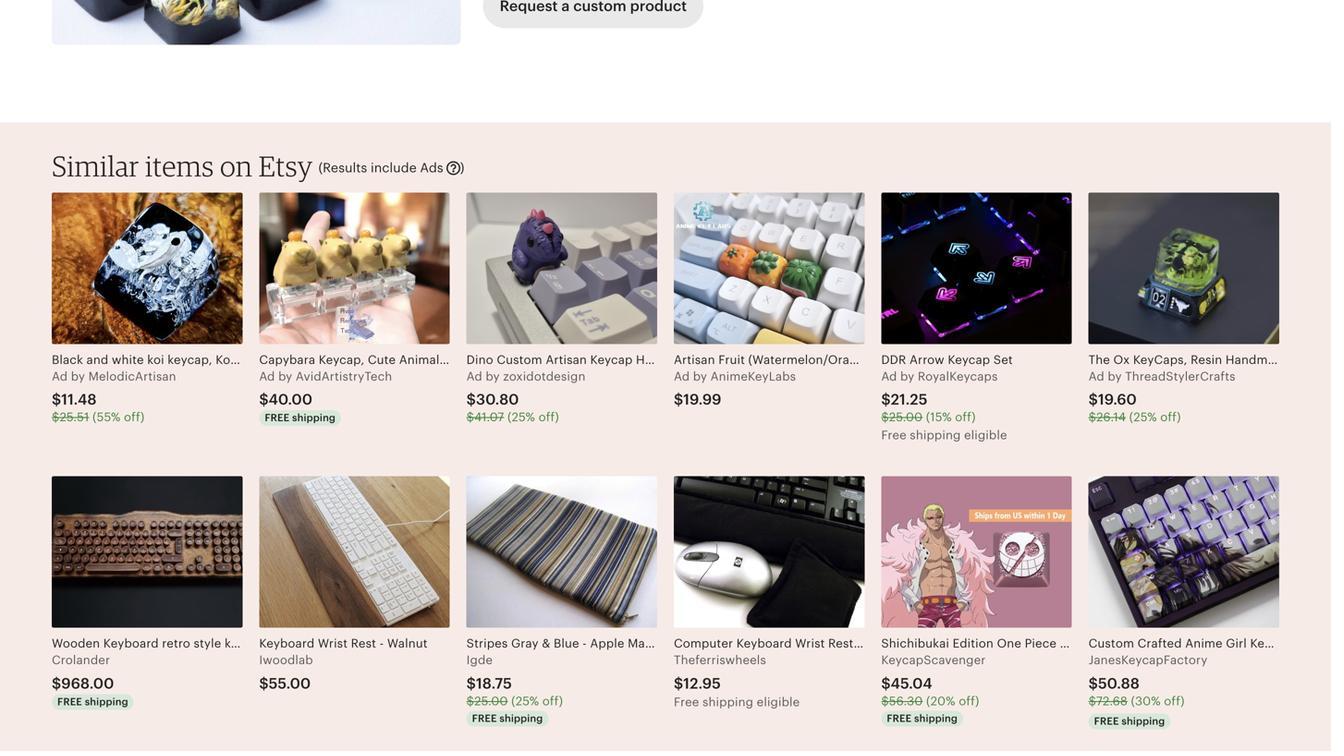 Task type: vqa. For each thing, say whether or not it's contained in the screenshot.
Pet to the right
no



Task type: locate. For each thing, give the bounding box(es) containing it.
shipping down the 18.75
[[500, 713, 543, 725]]

b down ddr
[[901, 370, 909, 384]]

1 b from the left
[[71, 370, 79, 384]]

free inside igde $ 18.75 $ 25.00 (25% off) free shipping
[[472, 713, 497, 725]]

5 a from the left
[[882, 370, 890, 384]]

a
[[52, 370, 60, 384], [259, 370, 268, 384], [467, 370, 475, 384], [674, 370, 682, 384], [882, 370, 890, 384], [1089, 370, 1097, 384]]

b inside a d b y zoxidotdesign $ 30.80 $ 41.07 (25% off)
[[486, 370, 494, 384]]

3 d from the left
[[475, 370, 483, 384]]

black and white koi keycap, koi fish for cherry mx keycap, custom keycap, artisan keycap, resin keycap set, gift ideas image
[[52, 193, 243, 344]]

free inside janeskeycapfactory $ 50.88 $ 72.68 (30% off) free shipping
[[1095, 716, 1119, 728]]

19.99
[[684, 392, 722, 408]]

y inside a d b y avidartistrytech $ 40.00 free shipping
[[286, 370, 293, 384]]

d for 30.80
[[475, 370, 483, 384]]

y inside a d b y melodicartisan $ 11.48 $ 25.51 (55% off)
[[78, 370, 85, 384]]

a down ddr
[[882, 370, 890, 384]]

dino custom artisan keycap handmade for mx cherry cute dinosaur image
[[467, 193, 657, 344]]

shipping down 968.00
[[85, 697, 128, 708]]

b up 19.99
[[693, 370, 701, 384]]

2 b from the left
[[278, 370, 286, 384]]

a up 26.14
[[1089, 370, 1097, 384]]

eligible
[[964, 428, 1008, 442], [757, 696, 800, 710]]

shipping down (30%
[[1122, 716, 1165, 728]]

b inside a d b y threadstylercrafts $ 19.60 $ 26.14 (25% off)
[[1108, 370, 1116, 384]]

a up 41.07
[[467, 370, 475, 384]]

72.68
[[1097, 695, 1128, 709]]

4 y from the left
[[701, 370, 707, 384]]

free down 21.25
[[882, 428, 907, 442]]

2 y from the left
[[286, 370, 293, 384]]

(25% down 30.80
[[508, 411, 535, 425]]

55.00
[[269, 676, 311, 692]]

free down 56.30
[[887, 713, 912, 725]]

keyboard left retro
[[103, 637, 159, 651]]

(15%
[[926, 411, 952, 425]]

d up 19.60
[[1097, 370, 1105, 384]]

(25% inside a d b y threadstylercrafts $ 19.60 $ 26.14 (25% off)
[[1130, 411, 1157, 425]]

arrow
[[910, 353, 945, 367]]

d inside a d b y melodicartisan $ 11.48 $ 25.51 (55% off)
[[60, 370, 68, 384]]

6 a from the left
[[1089, 370, 1097, 384]]

free inside ddr arrow keycap set a d b y royalkeycaps $ 21.25 $ 25.00 (15% off) free shipping eligible
[[882, 428, 907, 442]]

50.88
[[1099, 676, 1140, 692]]

keyboard
[[103, 637, 159, 651], [259, 637, 315, 651]]

(25% for 19.60
[[1130, 411, 1157, 425]]

5 b from the left
[[901, 370, 909, 384]]

free down 968.00
[[57, 697, 82, 708]]

b
[[71, 370, 79, 384], [278, 370, 286, 384], [486, 370, 494, 384], [693, 370, 701, 384], [901, 370, 909, 384], [1108, 370, 1116, 384]]

keycapscavenger
[[882, 654, 986, 668]]

y inside a d b y threadstylercrafts $ 19.60 $ 26.14 (25% off)
[[1116, 370, 1122, 384]]

(25% down the 18.75
[[511, 695, 539, 709]]

y down arrow
[[908, 370, 915, 384]]

26.14
[[1097, 411, 1126, 425]]

(25% for 30.80
[[508, 411, 535, 425]]

25.51
[[60, 411, 89, 425]]

walnut
[[387, 637, 428, 651]]

(25% down 19.60
[[1130, 411, 1157, 425]]

a left the avidartistrytech
[[259, 370, 268, 384]]

free down 40.00
[[265, 413, 290, 424]]

shipping
[[292, 413, 336, 424], [910, 428, 961, 442], [703, 696, 754, 710], [85, 697, 128, 708], [500, 713, 543, 725], [915, 713, 958, 725], [1122, 716, 1165, 728]]

6 y from the left
[[1116, 370, 1122, 384]]

ddr arrow keycap set image
[[882, 193, 1072, 344]]

a inside a d b y melodicartisan $ 11.48 $ 25.51 (55% off)
[[52, 370, 60, 384]]

(25% inside a d b y zoxidotdesign $ 30.80 $ 41.07 (25% off)
[[508, 411, 535, 425]]

25.00 inside ddr arrow keycap set a d b y royalkeycaps $ 21.25 $ 25.00 (15% off) free shipping eligible
[[889, 411, 923, 425]]

d up 19.99
[[682, 370, 690, 384]]

$ inside theferriswheels $ 12.95 free shipping eligible
[[674, 676, 684, 692]]

21.25
[[891, 392, 928, 408]]

items
[[145, 149, 214, 183]]

stripes gray & blue - apple magic keyboard sleeve, apple keyboard case, samsung wireless keyboard sleeve - padded and zipper closure image
[[467, 477, 657, 628]]

a for 40.00
[[259, 370, 268, 384]]

y for 19.60
[[1116, 370, 1122, 384]]

3 b from the left
[[486, 370, 494, 384]]

a inside a d b y threadstylercrafts $ 19.60 $ 26.14 (25% off)
[[1089, 370, 1097, 384]]

b up 30.80
[[486, 370, 494, 384]]

free inside a d b y avidartistrytech $ 40.00 free shipping
[[265, 413, 290, 424]]

d for 11.48
[[60, 370, 68, 384]]

30.80
[[476, 392, 519, 408]]

y up 19.60
[[1116, 370, 1122, 384]]

keyboard wrist rest - walnut image
[[259, 477, 450, 628]]

igde
[[467, 654, 493, 668]]

5 d from the left
[[890, 370, 897, 384]]

wooden keyboard retro style keycaps image
[[52, 477, 243, 628]]

b up 11.48
[[71, 370, 79, 384]]

$ inside a d b y avidartistrytech $ 40.00 free shipping
[[259, 392, 269, 408]]

a left animekeylabs
[[674, 370, 682, 384]]

ads
[[420, 160, 444, 175]]

$ inside a d b y animekeylabs $ 19.99
[[674, 392, 684, 408]]

y up 11.48
[[78, 370, 85, 384]]

keycaps
[[225, 637, 272, 651]]

b inside a d b y melodicartisan $ 11.48 $ 25.51 (55% off)
[[71, 370, 79, 384]]

off)
[[124, 411, 145, 425], [539, 411, 559, 425], [955, 411, 976, 425], [1161, 411, 1181, 425], [543, 695, 563, 709], [959, 695, 980, 709], [1164, 695, 1185, 709]]

18.75
[[476, 676, 512, 692]]

d inside a d b y animekeylabs $ 19.99
[[682, 370, 690, 384]]

shipping down (20%
[[915, 713, 958, 725]]

set
[[994, 353, 1013, 367]]

0 vertical spatial eligible
[[964, 428, 1008, 442]]

d inside a d b y avidartistrytech $ 40.00 free shipping
[[267, 370, 275, 384]]

free inside theferriswheels $ 12.95 free shipping eligible
[[674, 696, 699, 710]]

6 b from the left
[[1108, 370, 1116, 384]]

(20%
[[927, 695, 956, 709]]

free
[[265, 413, 290, 424], [57, 697, 82, 708], [472, 713, 497, 725], [887, 713, 912, 725], [1095, 716, 1119, 728]]

y inside a d b y animekeylabs $ 19.99
[[701, 370, 707, 384]]

free down the 18.75
[[472, 713, 497, 725]]

0 horizontal spatial eligible
[[757, 696, 800, 710]]

2 keyboard from the left
[[259, 637, 315, 651]]

b for 19.60
[[1108, 370, 1116, 384]]

shipping down 12.95 on the bottom
[[703, 696, 754, 710]]

a for 11.48
[[52, 370, 60, 384]]

2 a from the left
[[259, 370, 268, 384]]

b up 40.00
[[278, 370, 286, 384]]

d up 40.00
[[267, 370, 275, 384]]

1 horizontal spatial free
[[882, 428, 907, 442]]

wooden
[[52, 637, 100, 651]]

eligible inside ddr arrow keycap set a d b y royalkeycaps $ 21.25 $ 25.00 (15% off) free shipping eligible
[[964, 428, 1008, 442]]

y up 19.99
[[701, 370, 707, 384]]

b up 19.60
[[1108, 370, 1116, 384]]

eligible down royalkeycaps
[[964, 428, 1008, 442]]

1 horizontal spatial eligible
[[964, 428, 1008, 442]]

y for 19.99
[[701, 370, 707, 384]]

0 horizontal spatial free
[[674, 696, 699, 710]]

25.00 down 21.25
[[889, 411, 923, 425]]

shipping down 40.00
[[292, 413, 336, 424]]

melodicartisan
[[88, 370, 176, 384]]

1 vertical spatial eligible
[[757, 696, 800, 710]]

1 y from the left
[[78, 370, 85, 384]]

1 vertical spatial free
[[674, 696, 699, 710]]

a for 19.60
[[1089, 370, 1097, 384]]

ddr
[[882, 353, 907, 367]]

a d b y melodicartisan $ 11.48 $ 25.51 (55% off)
[[52, 370, 176, 425]]

1 horizontal spatial 25.00
[[889, 411, 923, 425]]

25.00 down the 18.75
[[474, 695, 508, 709]]

d up 11.48
[[60, 370, 68, 384]]

free down 72.68
[[1095, 716, 1119, 728]]

a d b y avidartistrytech $ 40.00 free shipping
[[259, 370, 392, 424]]

y for 30.80
[[493, 370, 500, 384]]

25.00 inside igde $ 18.75 $ 25.00 (25% off) free shipping
[[474, 695, 508, 709]]

zoxidotdesign
[[503, 370, 586, 384]]

$ inside keyboard wrist rest - walnut iwoodlab $ 55.00
[[259, 676, 269, 692]]

keycapscavenger $ 45.04 $ 56.30 (20% off) free shipping
[[882, 654, 986, 725]]

(55%
[[92, 411, 121, 425]]

d for 40.00
[[267, 370, 275, 384]]

3 y from the left
[[493, 370, 500, 384]]

theferriswheels $ 12.95 free shipping eligible
[[674, 654, 800, 710]]

similar items on etsy
[[52, 149, 313, 183]]

y
[[78, 370, 85, 384], [286, 370, 293, 384], [493, 370, 500, 384], [701, 370, 707, 384], [908, 370, 915, 384], [1116, 370, 1122, 384]]

12.95
[[684, 676, 721, 692]]

animekeylabs
[[711, 370, 796, 384]]

6 d from the left
[[1097, 370, 1105, 384]]

1 d from the left
[[60, 370, 68, 384]]

0 horizontal spatial 25.00
[[474, 695, 508, 709]]

eligible down theferriswheels
[[757, 696, 800, 710]]

off) inside a d b y zoxidotdesign $ 30.80 $ 41.07 (25% off)
[[539, 411, 559, 425]]

a up 25.51
[[52, 370, 60, 384]]

shipping inside igde $ 18.75 $ 25.00 (25% off) free shipping
[[500, 713, 543, 725]]

avidartistrytech
[[296, 370, 392, 384]]

keyboard wrist rest - walnut iwoodlab $ 55.00
[[259, 637, 428, 692]]

free for 45.04
[[887, 713, 912, 725]]

$
[[52, 392, 61, 408], [259, 392, 269, 408], [467, 392, 476, 408], [674, 392, 684, 408], [882, 392, 891, 408], [1089, 392, 1099, 408], [52, 411, 60, 425], [467, 411, 474, 425], [882, 411, 889, 425], [1089, 411, 1097, 425], [52, 676, 61, 692], [259, 676, 269, 692], [467, 676, 476, 692], [674, 676, 684, 692], [882, 676, 891, 692], [1089, 676, 1099, 692], [467, 695, 474, 709], [882, 695, 889, 709], [1089, 695, 1097, 709]]

2 d from the left
[[267, 370, 275, 384]]

1 a from the left
[[52, 370, 60, 384]]

keyboard up "iwoodlab"
[[259, 637, 315, 651]]

free inside keycapscavenger $ 45.04 $ 56.30 (20% off) free shipping
[[887, 713, 912, 725]]

4 b from the left
[[693, 370, 701, 384]]

5 y from the left
[[908, 370, 915, 384]]

1 horizontal spatial keyboard
[[259, 637, 315, 651]]

0 horizontal spatial keyboard
[[103, 637, 159, 651]]

a inside a d b y zoxidotdesign $ 30.80 $ 41.07 (25% off)
[[467, 370, 475, 384]]

the ox keycaps, resin handmade keycap, chinese zodiac keycaps, artisan keycaps set for mechanical keyboard image
[[1089, 193, 1280, 344]]

y up 30.80
[[493, 370, 500, 384]]

1 vertical spatial 25.00
[[474, 695, 508, 709]]

25.00
[[889, 411, 923, 425], [474, 695, 508, 709]]

shipping inside ddr arrow keycap set a d b y royalkeycaps $ 21.25 $ 25.00 (15% off) free shipping eligible
[[910, 428, 961, 442]]

a inside a d b y animekeylabs $ 19.99
[[674, 370, 682, 384]]

1 keyboard from the left
[[103, 637, 159, 651]]

shipping down (15%
[[910, 428, 961, 442]]

y up 40.00
[[286, 370, 293, 384]]

4 a from the left
[[674, 370, 682, 384]]

free down 12.95 on the bottom
[[674, 696, 699, 710]]

d for 19.60
[[1097, 370, 1105, 384]]

0 vertical spatial 25.00
[[889, 411, 923, 425]]

d
[[60, 370, 68, 384], [267, 370, 275, 384], [475, 370, 483, 384], [682, 370, 690, 384], [890, 370, 897, 384], [1097, 370, 1105, 384]]

janeskeycapfactory $ 50.88 $ 72.68 (30% off) free shipping
[[1089, 654, 1208, 728]]

shipping inside keycapscavenger $ 45.04 $ 56.30 (20% off) free shipping
[[915, 713, 958, 725]]

free
[[882, 428, 907, 442], [674, 696, 699, 710]]

d down ddr
[[890, 370, 897, 384]]

4 d from the left
[[682, 370, 690, 384]]

d inside a d b y zoxidotdesign $ 30.80 $ 41.07 (25% off)
[[475, 370, 483, 384]]

b inside a d b y avidartistrytech $ 40.00 free shipping
[[278, 370, 286, 384]]

(25%
[[508, 411, 535, 425], [1130, 411, 1157, 425], [511, 695, 539, 709]]

crolander
[[52, 654, 110, 668]]

b inside a d b y animekeylabs $ 19.99
[[693, 370, 701, 384]]

retro
[[162, 637, 190, 651]]

iwoodlab
[[259, 654, 313, 668]]

d inside a d b y threadstylercrafts $ 19.60 $ 26.14 (25% off)
[[1097, 370, 1105, 384]]

0 vertical spatial free
[[882, 428, 907, 442]]

d up 30.80
[[475, 370, 483, 384]]

free for 50.88
[[1095, 716, 1119, 728]]

off) inside a d b y melodicartisan $ 11.48 $ 25.51 (55% off)
[[124, 411, 145, 425]]

off) inside ddr arrow keycap set a d b y royalkeycaps $ 21.25 $ 25.00 (15% off) free shipping eligible
[[955, 411, 976, 425]]

3 a from the left
[[467, 370, 475, 384]]

computer keyboard wrist rest mouse wrist support for men or women,  gift for him geek kit,  solid black image
[[674, 477, 865, 628]]

y inside a d b y zoxidotdesign $ 30.80 $ 41.07 (25% off)
[[493, 370, 500, 384]]

11.48
[[61, 392, 97, 408]]

a inside a d b y avidartistrytech $ 40.00 free shipping
[[259, 370, 268, 384]]



Task type: describe. For each thing, give the bounding box(es) containing it.
shipping inside janeskeycapfactory $ 50.88 $ 72.68 (30% off) free shipping
[[1122, 716, 1165, 728]]

etsy
[[259, 149, 313, 183]]

b for 30.80
[[486, 370, 494, 384]]

56.30
[[889, 695, 923, 709]]

41.07
[[474, 411, 504, 425]]

custom crafted anime girl keycaps | japanese keycaps, keycap anime, pbt keycap set, custom keycaps, purple keycaps, genshin keycaps image
[[1089, 477, 1280, 628]]

a for 19.99
[[674, 370, 682, 384]]

free inside wooden keyboard retro style keycaps crolander $ 968.00 free shipping
[[57, 697, 82, 708]]

ddr arrow keycap set a d b y royalkeycaps $ 21.25 $ 25.00 (15% off) free shipping eligible
[[882, 353, 1013, 442]]

45.04
[[891, 676, 933, 692]]

b for 11.48
[[71, 370, 79, 384]]

wrist
[[318, 637, 348, 651]]

40.00
[[269, 392, 313, 408]]

threadstylercrafts
[[1126, 370, 1236, 384]]

a for 30.80
[[467, 370, 475, 384]]

a inside ddr arrow keycap set a d b y royalkeycaps $ 21.25 $ 25.00 (15% off) free shipping eligible
[[882, 370, 890, 384]]

shipping inside wooden keyboard retro style keycaps crolander $ 968.00 free shipping
[[85, 697, 128, 708]]

rest
[[351, 637, 376, 651]]

y for 11.48
[[78, 370, 85, 384]]

keyboard inside wooden keyboard retro style keycaps crolander $ 968.00 free shipping
[[103, 637, 159, 651]]

off) inside janeskeycapfactory $ 50.88 $ 72.68 (30% off) free shipping
[[1164, 695, 1185, 709]]

968.00
[[61, 676, 114, 692]]

a d b y animekeylabs $ 19.99
[[674, 370, 796, 408]]

d for 19.99
[[682, 370, 690, 384]]

( results include ads
[[319, 160, 444, 175]]

shipping inside theferriswheels $ 12.95 free shipping eligible
[[703, 696, 754, 710]]

artisan fruit (watermelon/orange/pineapple) resin keycap - handmade fruit keyboard accessory image
[[674, 193, 865, 344]]

theferriswheels
[[674, 654, 767, 668]]

include
[[371, 160, 417, 175]]

b inside ddr arrow keycap set a d b y royalkeycaps $ 21.25 $ 25.00 (15% off) free shipping eligible
[[901, 370, 909, 384]]

on
[[220, 149, 253, 183]]

style
[[194, 637, 221, 651]]

shipping inside a d b y avidartistrytech $ 40.00 free shipping
[[292, 413, 336, 424]]

free for b
[[265, 413, 290, 424]]

results
[[323, 160, 367, 175]]

$ inside wooden keyboard retro style keycaps crolander $ 968.00 free shipping
[[52, 676, 61, 692]]

(
[[319, 160, 323, 175]]

off) inside a d b y threadstylercrafts $ 19.60 $ 26.14 (25% off)
[[1161, 411, 1181, 425]]

similar
[[52, 149, 139, 183]]

)
[[460, 160, 465, 175]]

a d b y threadstylercrafts $ 19.60 $ 26.14 (25% off)
[[1089, 370, 1236, 425]]

keyboard inside keyboard wrist rest - walnut iwoodlab $ 55.00
[[259, 637, 315, 651]]

y inside ddr arrow keycap set a d b y royalkeycaps $ 21.25 $ 25.00 (15% off) free shipping eligible
[[908, 370, 915, 384]]

19.60
[[1099, 392, 1137, 408]]

-
[[380, 637, 384, 651]]

(30%
[[1131, 695, 1161, 709]]

d inside ddr arrow keycap set a d b y royalkeycaps $ 21.25 $ 25.00 (15% off) free shipping eligible
[[890, 370, 897, 384]]

capybara keycap, cute animal inspired gaming keyboard cap, orange rabbit duck capybara keycaps, custom handmade artisan cherry mx keycap image
[[259, 193, 450, 344]]

y for 40.00
[[286, 370, 293, 384]]

royalkeycaps
[[918, 370, 998, 384]]

shichibukai edition one piece doflamingo crocodile kuma moria genuine aluminum artisan mechanical keycap light transparent collection piece image
[[882, 477, 1072, 628]]

(25% inside igde $ 18.75 $ 25.00 (25% off) free shipping
[[511, 695, 539, 709]]

off) inside keycapscavenger $ 45.04 $ 56.30 (20% off) free shipping
[[959, 695, 980, 709]]

keycap
[[948, 353, 991, 367]]

a d b y zoxidotdesign $ 30.80 $ 41.07 (25% off)
[[467, 370, 586, 425]]

eligible inside theferriswheels $ 12.95 free shipping eligible
[[757, 696, 800, 710]]

janeskeycapfactory
[[1089, 654, 1208, 668]]

b for 40.00
[[278, 370, 286, 384]]

off) inside igde $ 18.75 $ 25.00 (25% off) free shipping
[[543, 695, 563, 709]]

free for 18.75
[[472, 713, 497, 725]]

igde $ 18.75 $ 25.00 (25% off) free shipping
[[467, 654, 563, 725]]

wooden keyboard retro style keycaps crolander $ 968.00 free shipping
[[52, 637, 272, 708]]

b for 19.99
[[693, 370, 701, 384]]



